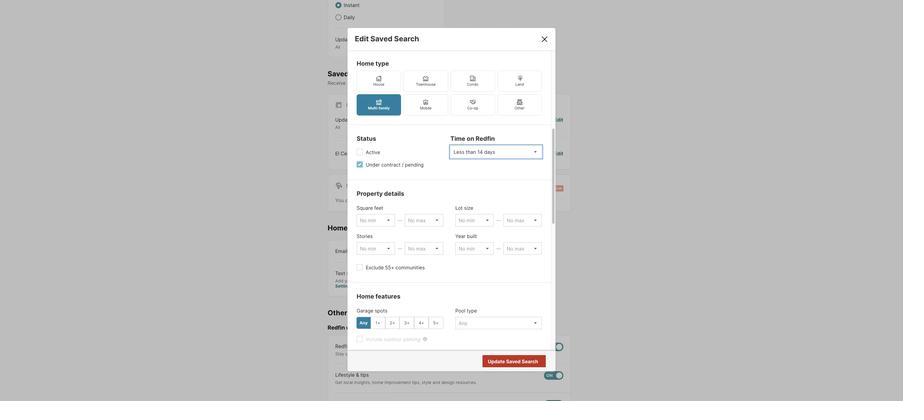 Task type: vqa. For each thing, say whether or not it's contained in the screenshot.
option group for Home type
yes



Task type: describe. For each thing, give the bounding box(es) containing it.
outdoor
[[384, 336, 402, 342]]

1 update types all from the top
[[335, 37, 366, 50]]

edit saved search element
[[355, 34, 534, 43]]

date
[[357, 351, 366, 356]]

contract
[[381, 162, 401, 168]]

2 types from the top
[[354, 117, 366, 123]]

home for home type
[[357, 60, 374, 67]]

any
[[360, 320, 368, 326]]

mobile
[[420, 106, 432, 110]]

status
[[357, 135, 376, 142]]

year
[[456, 233, 466, 239]]

always on
[[414, 248, 437, 254]]

garage
[[357, 308, 374, 314]]

pool type
[[456, 308, 477, 314]]

lifestyle
[[335, 372, 355, 378]]

redfin for redfin updates
[[328, 325, 345, 331]]

number
[[369, 278, 384, 283]]

House checkbox
[[357, 71, 401, 92]]

1+ radio
[[371, 317, 385, 329]]

or
[[453, 351, 457, 356]]

how
[[429, 351, 438, 356]]

results
[[522, 359, 538, 365]]

features
[[376, 293, 401, 300]]

1 all from the top
[[335, 44, 340, 50]]

home
[[372, 380, 384, 385]]

feet
[[374, 205, 383, 211]]

Other checkbox
[[498, 94, 542, 116]]

saved searches receive timely notifications based on your preferred search filters.
[[328, 70, 480, 86]]

improvement
[[385, 380, 411, 385]]

1 to from the left
[[352, 351, 356, 356]]

Co-op checkbox
[[451, 94, 495, 116]]

an
[[520, 351, 524, 356]]

edit for the edit button related to no emails
[[554, 151, 564, 157]]

for for for rent
[[346, 183, 356, 189]]

co-
[[467, 106, 474, 110]]

for for for sale
[[346, 102, 356, 108]]

searching
[[423, 197, 445, 203]]

redfin updates
[[328, 325, 368, 331]]

1 vertical spatial your
[[345, 278, 354, 283]]

co-op
[[467, 106, 478, 110]]

you can create saved searches while searching for
[[335, 197, 454, 203]]

under contract / pending
[[366, 162, 424, 168]]

op
[[474, 106, 478, 110]]

test
[[358, 151, 368, 157]]

2+
[[390, 320, 395, 326]]

local
[[344, 380, 353, 385]]

family
[[379, 106, 390, 110]]

communities
[[396, 265, 425, 271]]

emails for no emails
[[515, 151, 530, 157]]

and inside lifestyle & tips get local insights, home improvement tips, style and design resources.
[[433, 380, 440, 385]]

home tours
[[328, 224, 368, 232]]

search for update saved search
[[522, 359, 538, 365]]

edit for edit saved search
[[355, 34, 369, 43]]

updates
[[346, 325, 368, 331]]

on inside edit saved search dialog
[[467, 135, 474, 142]]

tools
[[391, 351, 401, 356]]

1 types from the top
[[354, 37, 366, 43]]

on inside redfin news stay up to date on redfin's tools and features, how to buy or sell a home, and connect with an agent.
[[367, 351, 372, 356]]

search
[[449, 80, 464, 86]]

on inside saved searches receive timely notifications based on your preferred search filters.
[[408, 80, 413, 86]]

update saved search button
[[483, 355, 546, 367]]

no results
[[514, 359, 538, 365]]

Land checkbox
[[498, 71, 542, 92]]

3+ radio
[[400, 317, 414, 329]]

cerrito
[[341, 151, 357, 157]]

time on redfin
[[451, 135, 495, 142]]

saved up home type
[[371, 34, 393, 43]]

0 vertical spatial update
[[335, 37, 352, 43]]

2 all from the top
[[335, 125, 340, 130]]

other emails
[[328, 309, 371, 317]]

square
[[357, 205, 373, 211]]

parking
[[403, 336, 421, 342]]

pending
[[405, 162, 424, 168]]

add your phone number in
[[335, 278, 390, 283]]

email
[[335, 248, 348, 254]]

text (sms)
[[335, 270, 361, 276]]

option group for home type
[[357, 71, 542, 116]]

settings
[[335, 284, 353, 289]]

in
[[385, 278, 389, 283]]

— for year built
[[497, 246, 501, 251]]

redfin news stay up to date on redfin's tools and features, how to buy or sell a home, and connect with an agent.
[[335, 343, 538, 356]]

phone
[[355, 278, 367, 283]]

instant
[[344, 2, 360, 8]]

account settings
[[335, 278, 408, 289]]

agent.
[[526, 351, 538, 356]]

your inside saved searches receive timely notifications based on your preferred search filters.
[[415, 80, 425, 86]]

2 update types all from the top
[[335, 117, 366, 130]]

redfin for redfin news stay up to date on redfin's tools and features, how to buy or sell a home, and connect with an agent.
[[335, 343, 350, 349]]

3+
[[404, 320, 410, 326]]

buy
[[444, 351, 452, 356]]

active
[[366, 149, 380, 155]]

daily
[[344, 14, 355, 20]]

tours
[[349, 224, 368, 232]]

create
[[355, 197, 370, 203]]

for rent
[[346, 183, 370, 189]]

saved inside saved searches receive timely notifications based on your preferred search filters.
[[328, 70, 349, 78]]

searches inside saved searches receive timely notifications based on your preferred search filters.
[[350, 70, 383, 78]]

for
[[446, 197, 453, 203]]

(sms)
[[347, 270, 361, 276]]

home type
[[357, 60, 389, 67]]

no results button
[[507, 356, 545, 368]]

other for other emails
[[328, 309, 347, 317]]

while
[[409, 197, 421, 203]]

preferred
[[426, 80, 448, 86]]

property details
[[357, 190, 404, 197]]

55+
[[385, 265, 394, 271]]

condo
[[467, 82, 479, 87]]

news
[[351, 343, 364, 349]]



Task type: locate. For each thing, give the bounding box(es) containing it.
1 vertical spatial searches
[[387, 197, 408, 203]]

multi-
[[368, 106, 379, 110]]

get
[[335, 380, 343, 385]]

searches
[[350, 70, 383, 78], [387, 197, 408, 203]]

0 horizontal spatial your
[[345, 278, 354, 283]]

1 vertical spatial all
[[335, 125, 340, 130]]

1 vertical spatial type
[[467, 308, 477, 314]]

redfin inside redfin news stay up to date on redfin's tools and features, how to buy or sell a home, and connect with an agent.
[[335, 343, 350, 349]]

Instant radio
[[335, 2, 341, 8]]

on right date
[[367, 351, 372, 356]]

and right style at the bottom of page
[[433, 380, 440, 385]]

stories
[[357, 233, 373, 239]]

update down the connect
[[488, 359, 505, 365]]

can
[[345, 197, 354, 203]]

home,
[[470, 351, 482, 356]]

0 horizontal spatial other
[[328, 309, 347, 317]]

searches left while
[[387, 197, 408, 203]]

other for other
[[515, 106, 525, 110]]

list box
[[451, 146, 542, 158], [357, 214, 395, 227], [405, 214, 443, 227], [456, 214, 494, 227], [504, 214, 542, 227], [357, 242, 395, 255], [405, 242, 443, 255], [456, 242, 494, 255], [504, 242, 542, 255], [456, 317, 542, 329]]

update inside button
[[488, 359, 505, 365]]

—
[[398, 218, 402, 223], [497, 218, 501, 223], [398, 246, 402, 251], [497, 246, 501, 251]]

0 horizontal spatial searches
[[350, 70, 383, 78]]

other down 'land'
[[515, 106, 525, 110]]

garage spots
[[357, 308, 388, 314]]

1
[[369, 151, 371, 157]]

edit button
[[554, 116, 564, 130], [554, 150, 564, 157]]

for left sale
[[346, 102, 356, 108]]

None checkbox
[[418, 270, 437, 278], [544, 343, 564, 351], [418, 270, 437, 278], [544, 343, 564, 351]]

you
[[335, 197, 344, 203]]

search
[[394, 34, 419, 43], [522, 359, 538, 365]]

4+
[[419, 320, 424, 326]]

Townhouse checkbox
[[404, 71, 448, 92]]

0 vertical spatial search
[[394, 34, 419, 43]]

1 horizontal spatial emails
[[515, 151, 530, 157]]

0 vertical spatial other
[[515, 106, 525, 110]]

Any radio
[[357, 317, 371, 329]]

your
[[415, 80, 425, 86], [345, 278, 354, 283]]

home up garage
[[357, 293, 374, 300]]

saved inside button
[[506, 359, 521, 365]]

4+ radio
[[414, 317, 429, 329]]

property
[[357, 190, 383, 197]]

el
[[335, 151, 339, 157]]

edit button for update types
[[554, 116, 564, 130]]

other inside option
[[515, 106, 525, 110]]

1 horizontal spatial searches
[[387, 197, 408, 203]]

1 vertical spatial update types all
[[335, 117, 366, 130]]

edit for the edit button corresponding to update types
[[554, 117, 564, 123]]

and
[[402, 351, 409, 356], [484, 351, 491, 356], [433, 380, 440, 385]]

design
[[442, 380, 455, 385]]

0 vertical spatial type
[[376, 60, 389, 67]]

home for home tours
[[328, 224, 348, 232]]

0 vertical spatial searches
[[350, 70, 383, 78]]

all
[[335, 44, 340, 50], [335, 125, 340, 130]]

home for home features
[[357, 293, 374, 300]]

5+ radio
[[429, 317, 443, 329]]

0 horizontal spatial search
[[394, 34, 419, 43]]

features,
[[411, 351, 428, 356]]

0 vertical spatial emails
[[515, 151, 530, 157]]

0 vertical spatial option group
[[357, 71, 542, 116]]

type for home type
[[376, 60, 389, 67]]

1 vertical spatial update
[[335, 117, 352, 123]]

account
[[390, 278, 408, 283]]

resources.
[[456, 380, 477, 385]]

1 horizontal spatial to
[[439, 351, 443, 356]]

option group for garage spots
[[357, 317, 443, 329]]

home left the tours
[[328, 224, 348, 232]]

edit saved search
[[355, 34, 419, 43]]

to left buy
[[439, 351, 443, 356]]

update types all down for sale
[[335, 117, 366, 130]]

redfin up stay
[[335, 343, 350, 349]]

sale
[[357, 102, 369, 108]]

2 edit button from the top
[[554, 150, 564, 157]]

always
[[414, 248, 430, 254]]

lot
[[456, 205, 463, 211]]

Multi-family checkbox
[[357, 94, 401, 116]]

Mobile checkbox
[[404, 94, 448, 116]]

insights,
[[354, 380, 371, 385]]

no for no results
[[514, 359, 520, 365]]

2 for from the top
[[346, 183, 356, 189]]

type up house checkbox
[[376, 60, 389, 67]]

1 vertical spatial edit button
[[554, 150, 564, 157]]

0 vertical spatial home
[[357, 60, 374, 67]]

1+
[[376, 320, 380, 326]]

2 to from the left
[[439, 351, 443, 356]]

/
[[402, 162, 404, 168]]

edit button for no emails
[[554, 150, 564, 157]]

edit inside edit saved search dialog
[[355, 34, 369, 43]]

include outdoor parking
[[366, 336, 421, 342]]

1 horizontal spatial your
[[415, 80, 425, 86]]

multi-family
[[368, 106, 390, 110]]

1 vertical spatial emails
[[349, 309, 371, 317]]

update down for sale
[[335, 117, 352, 123]]

1 horizontal spatial type
[[467, 308, 477, 314]]

&
[[356, 372, 359, 378]]

for
[[346, 102, 356, 108], [346, 183, 356, 189]]

time
[[451, 135, 466, 142]]

lifestyle & tips get local insights, home improvement tips, style and design resources.
[[335, 372, 477, 385]]

rent
[[357, 183, 370, 189]]

1 vertical spatial redfin
[[328, 325, 345, 331]]

based
[[392, 80, 406, 86]]

filters.
[[466, 80, 480, 86]]

saved up feet
[[371, 197, 385, 203]]

Daily radio
[[335, 14, 341, 20]]

1 vertical spatial no
[[514, 359, 520, 365]]

2 vertical spatial edit
[[554, 151, 564, 157]]

2 vertical spatial redfin
[[335, 343, 350, 349]]

redfin inside edit saved search dialog
[[476, 135, 495, 142]]

on right always
[[431, 248, 437, 254]]

2 vertical spatial update
[[488, 359, 505, 365]]

timely
[[347, 80, 361, 86]]

2 horizontal spatial and
[[484, 351, 491, 356]]

— for square feet
[[398, 218, 402, 223]]

0 vertical spatial edit button
[[554, 116, 564, 130]]

add
[[335, 278, 344, 283]]

search inside button
[[522, 359, 538, 365]]

None checkbox
[[544, 372, 564, 380]]

1 for from the top
[[346, 102, 356, 108]]

1 horizontal spatial and
[[433, 380, 440, 385]]

connect
[[492, 351, 509, 356]]

other
[[515, 106, 525, 110], [328, 309, 347, 317]]

1 vertical spatial search
[[522, 359, 538, 365]]

1 edit button from the top
[[554, 116, 564, 130]]

0 vertical spatial update types all
[[335, 37, 366, 50]]

update types all
[[335, 37, 366, 50], [335, 117, 366, 130]]

0 vertical spatial redfin
[[476, 135, 495, 142]]

receive
[[328, 80, 346, 86]]

for left rent
[[346, 183, 356, 189]]

style
[[422, 380, 432, 385]]

type for pool type
[[467, 308, 477, 314]]

house
[[374, 82, 385, 87]]

no inside button
[[514, 359, 520, 365]]

0 vertical spatial types
[[354, 37, 366, 43]]

1 vertical spatial edit
[[554, 117, 564, 123]]

1 vertical spatial other
[[328, 309, 347, 317]]

account settings link
[[335, 278, 408, 289]]

— for lot size
[[497, 218, 501, 223]]

update types all down daily
[[335, 37, 366, 50]]

your left preferred
[[415, 80, 425, 86]]

types down daily
[[354, 37, 366, 43]]

1 horizontal spatial no
[[514, 359, 520, 365]]

option group containing house
[[357, 71, 542, 116]]

your up settings
[[345, 278, 354, 283]]

pool
[[456, 308, 466, 314]]

0 vertical spatial all
[[335, 44, 340, 50]]

all up el
[[335, 125, 340, 130]]

update down daily option
[[335, 37, 352, 43]]

emails for other emails
[[349, 309, 371, 317]]

search for edit saved search
[[394, 34, 419, 43]]

searches down home type
[[350, 70, 383, 78]]

saved up receive
[[328, 70, 349, 78]]

0 vertical spatial your
[[415, 80, 425, 86]]

saved down with
[[506, 359, 521, 365]]

type
[[376, 60, 389, 67], [467, 308, 477, 314]]

a
[[466, 351, 469, 356]]

on right based
[[408, 80, 413, 86]]

Condo checkbox
[[451, 71, 495, 92]]

1 horizontal spatial other
[[515, 106, 525, 110]]

land
[[516, 82, 524, 87]]

exclude
[[366, 265, 384, 271]]

2+ radio
[[385, 317, 400, 329]]

types down for sale
[[354, 117, 366, 123]]

edit saved search dialog
[[348, 28, 556, 401]]

sell
[[458, 351, 465, 356]]

saved
[[371, 34, 393, 43], [328, 70, 349, 78], [371, 197, 385, 203], [506, 359, 521, 365]]

tips
[[361, 372, 369, 378]]

redfin down other emails
[[328, 325, 345, 331]]

1 vertical spatial types
[[354, 117, 366, 123]]

1 horizontal spatial search
[[522, 359, 538, 365]]

all down daily option
[[335, 44, 340, 50]]

spots
[[375, 308, 388, 314]]

1 vertical spatial option group
[[357, 317, 443, 329]]

0 vertical spatial edit
[[355, 34, 369, 43]]

el cerrito test 1
[[335, 151, 371, 157]]

1 vertical spatial home
[[328, 224, 348, 232]]

0 horizontal spatial and
[[402, 351, 409, 356]]

home features
[[357, 293, 401, 300]]

2 vertical spatial home
[[357, 293, 374, 300]]

with
[[510, 351, 518, 356]]

size
[[464, 205, 473, 211]]

0 horizontal spatial no
[[507, 151, 514, 157]]

and right tools
[[402, 351, 409, 356]]

no for no emails
[[507, 151, 514, 157]]

year built
[[456, 233, 477, 239]]

edit
[[355, 34, 369, 43], [554, 117, 564, 123], [554, 151, 564, 157]]

and right home,
[[484, 351, 491, 356]]

option group containing any
[[357, 317, 443, 329]]

0 horizontal spatial type
[[376, 60, 389, 67]]

to right up
[[352, 351, 356, 356]]

home
[[357, 60, 374, 67], [328, 224, 348, 232], [357, 293, 374, 300]]

exclude 55+ communities
[[366, 265, 425, 271]]

0 vertical spatial for
[[346, 102, 356, 108]]

other up redfin updates
[[328, 309, 347, 317]]

— for stories
[[398, 246, 402, 251]]

home up house checkbox
[[357, 60, 374, 67]]

option group
[[357, 71, 542, 116], [357, 317, 443, 329]]

redfin's
[[374, 351, 390, 356]]

1 vertical spatial for
[[346, 183, 356, 189]]

on right 'time'
[[467, 135, 474, 142]]

0 horizontal spatial to
[[352, 351, 356, 356]]

redfin right 'time'
[[476, 135, 495, 142]]

types
[[354, 37, 366, 43], [354, 117, 366, 123]]

include
[[366, 336, 383, 342]]

0 vertical spatial no
[[507, 151, 514, 157]]

type right pool
[[467, 308, 477, 314]]

0 horizontal spatial emails
[[349, 309, 371, 317]]



